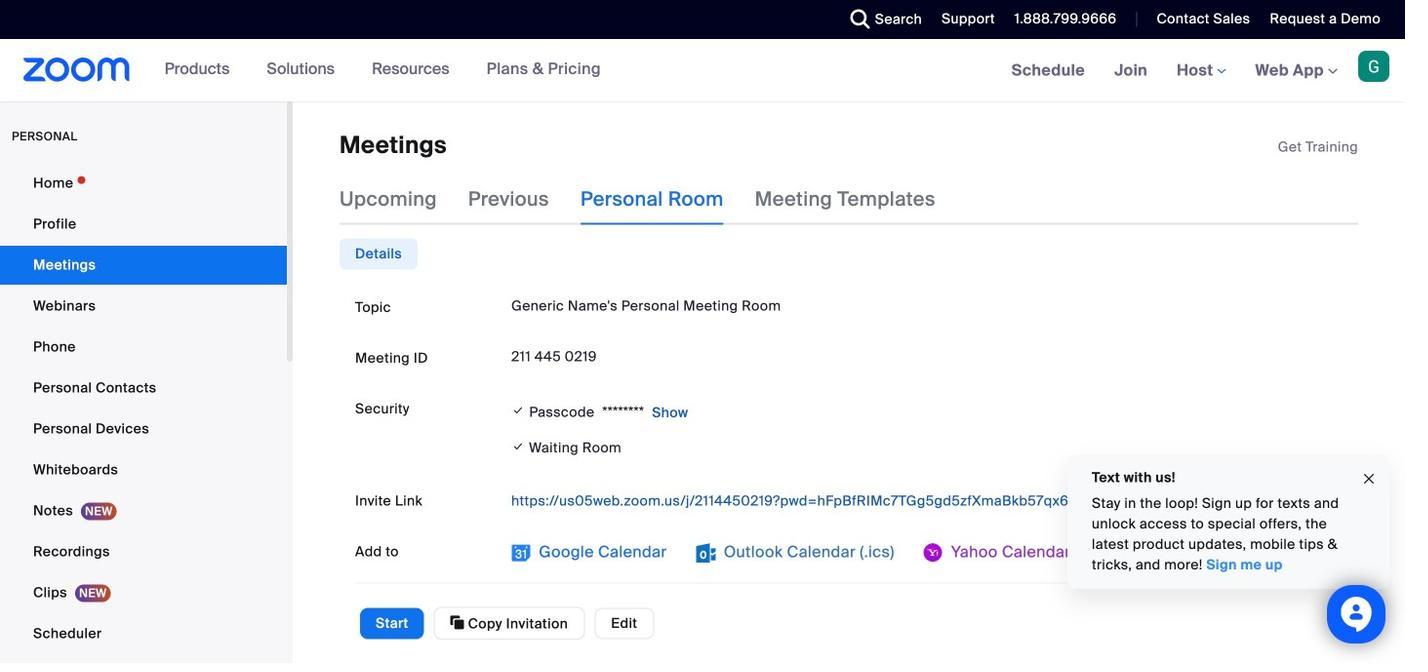 Task type: locate. For each thing, give the bounding box(es) containing it.
0 vertical spatial application
[[1278, 138, 1359, 157]]

banner
[[0, 39, 1406, 103]]

0 vertical spatial checked image
[[511, 401, 526, 421]]

meetings navigation
[[997, 39, 1406, 103]]

tab
[[340, 239, 418, 270]]

checked image
[[511, 401, 526, 421], [511, 437, 526, 457]]

1 vertical spatial application
[[511, 486, 1343, 517]]

tab list
[[340, 239, 418, 270]]

zoom logo image
[[23, 58, 130, 82]]

application
[[1278, 138, 1359, 157], [511, 486, 1343, 517]]

1 vertical spatial checked image
[[511, 437, 526, 457]]

add to outlook calendar (.ics) image
[[696, 544, 716, 563]]



Task type: describe. For each thing, give the bounding box(es) containing it.
2 checked image from the top
[[511, 437, 526, 457]]

product information navigation
[[150, 39, 616, 102]]

profile picture image
[[1359, 51, 1390, 82]]

add to yahoo calendar image
[[924, 544, 944, 563]]

1 checked image from the top
[[511, 401, 526, 421]]

copy image
[[450, 614, 465, 632]]

add to google calendar image
[[511, 544, 531, 563]]

personal menu menu
[[0, 164, 287, 664]]

close image
[[1362, 468, 1377, 491]]

tabs of meeting tab list
[[340, 174, 967, 225]]



Task type: vqa. For each thing, say whether or not it's contained in the screenshot.
Tabs of all whiteboard page tab list
no



